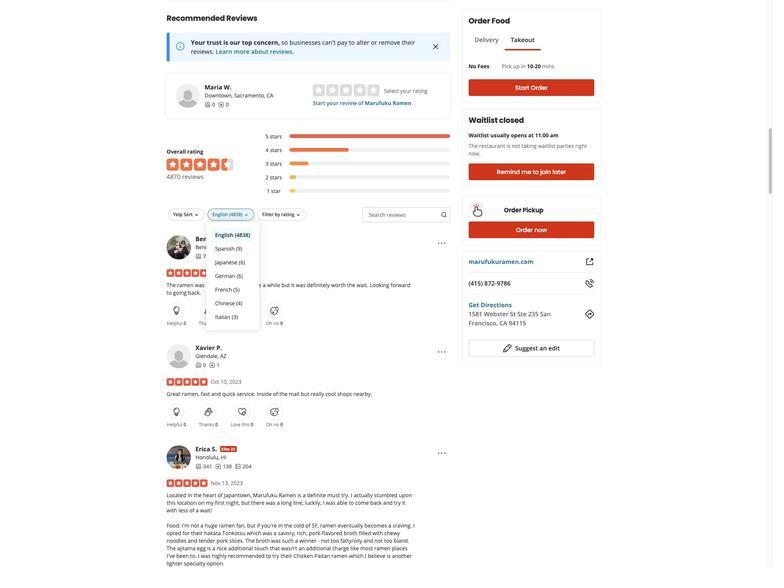 Task type: vqa. For each thing, say whether or not it's contained in the screenshot.
Ramen to the left
yes



Task type: locate. For each thing, give the bounding box(es) containing it.
helpful for ben h.
[[167, 321, 182, 327]]

while
[[267, 282, 280, 289]]

french (5) button
[[212, 283, 253, 297]]

2 no from the top
[[274, 422, 279, 428]]

0 vertical spatial marufuku
[[365, 99, 392, 107]]

start for start your review of marufuku ramen
[[313, 99, 326, 107]]

tab list containing delivery
[[469, 35, 541, 51]]

photo of erica s. image
[[167, 446, 191, 470]]

definitely
[[307, 282, 330, 289]]

benicia,
[[196, 244, 215, 251]]

1 too from the left
[[331, 538, 339, 545]]

ste
[[518, 310, 527, 319]]

3 stars from the top
[[270, 160, 282, 167]]

ramen down charge
[[332, 553, 348, 560]]

the up going
[[167, 282, 176, 289]]

  text field
[[363, 207, 450, 223]]

0 horizontal spatial your
[[327, 99, 339, 107]]

2 helpful 0 from the top
[[167, 422, 186, 428]]

recommended reviews element
[[142, 0, 475, 568]]

0 vertical spatial reviews
[[182, 173, 204, 181]]

138
[[223, 463, 232, 471]]

is inside 'waitlist usually opens at 11:00 am the restaurant is not taking waitlist parties right now.'
[[507, 142, 511, 150]]

cold
[[294, 523, 304, 530]]

16 chevron down v2 image for filter by rating
[[295, 212, 301, 218]]

2 waitlist from the top
[[469, 132, 489, 139]]

english (4838)
[[213, 212, 243, 218], [215, 232, 250, 239]]

1 vertical spatial your
[[327, 99, 339, 107]]

1 vertical spatial 2023
[[230, 379, 242, 386]]

friends element containing 341
[[196, 463, 212, 471]]

1 thanks from the top
[[199, 321, 214, 327]]

2 vertical spatial 16 friends v2 image
[[196, 363, 202, 369]]

0 vertical spatial oh
[[266, 321, 273, 327]]

too
[[331, 538, 339, 545], [384, 538, 393, 545]]

menu image for ben h.
[[437, 239, 447, 248]]

1 horizontal spatial it
[[402, 500, 406, 507]]

waitlist for waitlist closed
[[469, 115, 498, 126]]

0 horizontal spatial 16 chevron down v2 image
[[194, 212, 200, 218]]

definite
[[307, 492, 326, 499]]

wait!
[[200, 507, 212, 515]]

2 vertical spatial this
[[167, 500, 176, 507]]

it down upon
[[402, 500, 406, 507]]

learn
[[216, 47, 233, 56]]

the right slices.
[[246, 538, 255, 545]]

16 review v2 image
[[215, 464, 221, 470]]

16 chevron down v2 image right sort
[[194, 212, 200, 218]]

(4838) up (9)
[[235, 232, 250, 239]]

rating inside popup button
[[282, 212, 295, 218]]

(0 reactions) element down going
[[184, 321, 186, 327]]

later
[[553, 168, 567, 176]]

16 chevron down v2 image
[[194, 212, 200, 218], [244, 212, 250, 218], [295, 212, 301, 218]]

2 too from the left
[[384, 538, 393, 545]]

5 star rating image up going
[[167, 270, 208, 277]]

photos element
[[235, 463, 252, 471]]

to inside located in the heart of japantown, marufuku ramen is a definite must try. i actually stumbled upon this location on my first night, but there was a long line; luckily, i was able to come back and try it with less of a wait!
[[349, 500, 354, 507]]

oct left "15,"
[[211, 270, 219, 277]]

i
[[351, 492, 353, 499], [323, 500, 325, 507], [414, 523, 415, 530], [198, 553, 200, 560], [365, 553, 367, 560]]

0 horizontal spatial rating
[[187, 148, 203, 155]]

1 vertical spatial ramen
[[279, 492, 296, 499]]

pick up in 10-20 mins
[[502, 63, 555, 70]]

2023 for p.
[[230, 379, 242, 386]]

to left going
[[167, 289, 172, 297]]

1 vertical spatial rating
[[187, 148, 203, 155]]

start order
[[516, 83, 548, 92]]

english for english (4838) button
[[215, 232, 234, 239]]

erica s.
[[196, 446, 217, 454]]

but inside located in the heart of japantown, marufuku ramen is a definite must try. i actually stumbled upon this location on my first night, but there was a long line; luckily, i was able to come back and try it with less of a wait!
[[242, 500, 250, 507]]

2 stars from the top
[[270, 147, 282, 154]]

places
[[392, 545, 408, 553]]

2 oh no 0 from the top
[[266, 422, 283, 428]]

which down if on the bottom of page
[[247, 530, 262, 537]]

1 vertical spatial reviews
[[387, 212, 406, 219]]

stars right 5
[[270, 133, 282, 140]]

2023 for h.
[[230, 270, 242, 277]]

stars inside the filter reviews by 2 stars rating element
[[270, 174, 282, 181]]

bland.
[[394, 538, 410, 545]]

a down on
[[196, 507, 199, 515]]

1 vertical spatial thanks
[[199, 422, 214, 428]]

9786
[[497, 280, 511, 288]]

but inside food: i'm not a huge ramen fan, but if you're in the cold of sf, ramen eventually becomes a craving. i opted for their hakata tonkotsu which was a savory, rich, pork-flavored broth filled with chewy noodles and tender pork slices. the broth was such a winner - not too fatty/oily and not too bland. the ajitama egg is a nice additional touch that wasn't an additional charge like most ramen places i've been to. i was highly recommended to try their chicken paitan ramen which i believe is another lighter specialty option.
[[247, 523, 256, 530]]

oh right love this button
[[266, 321, 273, 327]]

1 horizontal spatial try
[[394, 500, 401, 507]]

in inside food: i'm not a huge ramen fan, but if you're in the cold of sf, ramen eventually becomes a craving. i opted for their hakata tonkotsu which was a savory, rich, pork-flavored broth filled with chewy noodles and tender pork slices. the broth was such a winner - not too fatty/oily and not too bland. the ajitama egg is a nice additional touch that wasn't an additional charge like most ramen places i've been to. i was highly recommended to try their chicken paitan ramen which i believe is another lighter specialty option.
[[278, 523, 283, 530]]

(4838) inside dropdown button
[[229, 212, 243, 218]]

0 vertical spatial reviews element
[[218, 101, 229, 109]]

16 chevron down v2 image right filter by rating
[[295, 212, 301, 218]]

16 chevron down v2 image left filter
[[244, 212, 250, 218]]

1 vertical spatial with
[[373, 530, 383, 537]]

helpful down going
[[167, 321, 182, 327]]

in inside located in the heart of japantown, marufuku ramen is a definite must try. i actually stumbled upon this location on my first night, but there was a long line; luckily, i was able to come back and try it with less of a wait!
[[188, 492, 192, 499]]

the ramen was amazing. the wait was a while but it was definitely  worth the wait.  looking forward to going back.
[[167, 282, 411, 297]]

0 horizontal spatial which
[[247, 530, 262, 537]]

reviews element for xavier
[[209, 362, 220, 370]]

am
[[551, 132, 559, 139]]

16 review v2 image down downtown,
[[218, 102, 225, 108]]

reviews element containing 1
[[209, 362, 220, 370]]

thanks for xavier
[[199, 422, 214, 428]]

must
[[328, 492, 340, 499]]

the
[[469, 142, 478, 150], [167, 282, 176, 289], [230, 282, 239, 289], [246, 538, 255, 545], [167, 545, 176, 553]]

your left review
[[327, 99, 339, 107]]

a up chewy at bottom
[[389, 523, 392, 530]]

0 vertical spatial (6)
[[239, 259, 245, 266]]

1 horizontal spatial start
[[516, 83, 530, 92]]

order down 20
[[531, 83, 548, 92]]

0 horizontal spatial ramen
[[279, 492, 296, 499]]

2 oct from the top
[[211, 379, 219, 386]]

2 5 star rating image from the top
[[167, 379, 208, 386]]

204
[[243, 463, 252, 471]]

0 horizontal spatial ca
[[216, 244, 223, 251]]

0 horizontal spatial reviews
[[182, 173, 204, 181]]

helpful 0 for ben h.
[[167, 321, 186, 327]]

no
[[274, 321, 279, 327], [274, 422, 279, 428]]

to right "able"
[[349, 500, 354, 507]]

in up location
[[188, 492, 192, 499]]

oh for ben h.
[[266, 321, 273, 327]]

marufuku down the select
[[365, 99, 392, 107]]

0 horizontal spatial reviews.
[[191, 47, 214, 56]]

friends element down downtown,
[[205, 101, 215, 109]]

was right there
[[266, 500, 276, 507]]

yelp sort
[[173, 212, 193, 218]]

their
[[402, 38, 416, 47], [191, 530, 203, 537], [281, 553, 292, 560]]

1 vertical spatial english
[[215, 232, 234, 239]]

reviews element containing 0
[[218, 101, 229, 109]]

too down chewy at bottom
[[384, 538, 393, 545]]

is up line;
[[298, 492, 302, 499]]

friends element containing 75
[[196, 253, 209, 261]]

quick
[[222, 391, 236, 398]]

0 vertical spatial it
[[292, 282, 295, 289]]

the up now. on the right of page
[[469, 142, 478, 150]]

2 16 chevron down v2 image from the left
[[244, 212, 250, 218]]

or
[[371, 38, 377, 47]]

can't
[[323, 38, 336, 47]]

16 review v2 image
[[218, 102, 225, 108], [209, 363, 215, 369]]

1 horizontal spatial which
[[349, 553, 364, 560]]

1 horizontal spatial your
[[401, 87, 412, 95]]

None radio
[[313, 84, 325, 96], [327, 84, 339, 96], [340, 84, 353, 96], [354, 84, 366, 96], [313, 84, 325, 96], [327, 84, 339, 96], [340, 84, 353, 96], [354, 84, 366, 96]]

None radio
[[368, 84, 380, 96]]

friends element down glendale,
[[196, 362, 206, 370]]

1 vertical spatial no
[[274, 422, 279, 428]]

a left nice
[[213, 545, 216, 553]]

filter reviews by 2 stars rating element
[[258, 174, 450, 182]]

1 horizontal spatial ca
[[267, 92, 274, 99]]

slices.
[[230, 538, 244, 545]]

0 vertical spatial an
[[540, 345, 547, 353]]

food: i'm not a huge ramen fan, but if you're in the cold of sf, ramen eventually becomes a craving. i opted for their hakata tonkotsu which was a savory, rich, pork-flavored broth filled with chewy noodles and tender pork slices. the broth was such a winner - not too fatty/oily and not too bland. the ajitama egg is a nice additional touch that wasn't an additional charge like most ramen places i've been to. i was highly recommended to try their chicken paitan ramen which i believe is another lighter specialty option.
[[167, 523, 415, 568]]

1 vertical spatial 16 review v2 image
[[209, 363, 215, 369]]

16 friends v2 image left 75
[[196, 254, 202, 260]]

oct for h.
[[211, 270, 219, 277]]

reviews element down hi
[[215, 463, 232, 471]]

1 for 0
[[217, 362, 220, 369]]

16 chevron down v2 image inside english (4838) dropdown button
[[244, 212, 250, 218]]

rating for filter by rating
[[282, 212, 295, 218]]

order up delivery
[[469, 16, 491, 26]]

1 horizontal spatial additional
[[306, 545, 331, 553]]

2 menu image from the top
[[437, 348, 447, 357]]

0 vertical spatial english (4838)
[[213, 212, 243, 218]]

friends element for xavier
[[196, 362, 206, 370]]

start inside recommended reviews element
[[313, 99, 326, 107]]

menu image
[[437, 239, 447, 248], [437, 348, 447, 357]]

1 horizontal spatial their
[[281, 553, 292, 560]]

maria
[[205, 83, 222, 91]]

2 vertical spatial rating
[[282, 212, 295, 218]]

is inside located in the heart of japantown, marufuku ramen is a definite must try. i actually stumbled upon this location on my first night, but there was a long line; luckily, i was able to come back and try it with less of a wait!
[[298, 492, 302, 499]]

friends element
[[205, 101, 215, 109], [196, 253, 209, 261], [196, 362, 206, 370], [196, 463, 212, 471]]

2 stars
[[266, 174, 282, 181]]

the inside 'waitlist usually opens at 11:00 am the restaurant is not taking waitlist parties right now.'
[[469, 142, 478, 150]]

872-
[[485, 280, 497, 288]]

it inside the ramen was amazing. the wait was a while but it was definitely  worth the wait.  looking forward to going back.
[[292, 282, 295, 289]]

1 horizontal spatial in
[[278, 523, 283, 530]]

1 vertical spatial (4838)
[[235, 232, 250, 239]]

oh no 0 for ben h.
[[266, 321, 283, 327]]

i right craving.
[[414, 523, 415, 530]]

english for english (4838) dropdown button on the left top of page
[[213, 212, 228, 218]]

1 down spanish
[[220, 253, 223, 260]]

try inside food: i'm not a huge ramen fan, but if you're in the cold of sf, ramen eventually becomes a craving. i opted for their hakata tonkotsu which was a savory, rich, pork-flavored broth filled with chewy noodles and tender pork slices. the broth was such a winner - not too fatty/oily and not too bland. the ajitama egg is a nice additional touch that wasn't an additional charge like most ramen places i've been to. i was highly recommended to try their chicken paitan ramen which i believe is another lighter specialty option.
[[273, 553, 279, 560]]

thanks up erica s.
[[199, 422, 214, 428]]

reviews down 4.5 star rating image
[[182, 173, 204, 181]]

friends element for ben
[[196, 253, 209, 261]]

1 thanks 0 from the top
[[199, 321, 218, 327]]

ca
[[267, 92, 274, 99], [216, 244, 223, 251], [500, 319, 508, 328]]

1 helpful 0 from the top
[[167, 321, 186, 327]]

1 for benicia, ca
[[220, 253, 223, 260]]

0 horizontal spatial it
[[292, 282, 295, 289]]

2 vertical spatial reviews element
[[215, 463, 232, 471]]

at
[[529, 132, 534, 139]]

a down you're
[[274, 530, 277, 537]]

i right to.
[[198, 553, 200, 560]]

the
[[348, 282, 356, 289], [280, 391, 288, 398], [194, 492, 202, 499], [284, 523, 293, 530]]

stars inside "filter reviews by 3 stars rating" "element"
[[270, 160, 282, 167]]

trust
[[207, 38, 222, 47]]

this down located
[[167, 500, 176, 507]]

1 helpful from the top
[[167, 321, 182, 327]]

no down great ramen, fast and quick service. inside of the mall but really cool shops nearby.
[[274, 422, 279, 428]]

erica s. link
[[196, 446, 217, 454]]

0 horizontal spatial in
[[188, 492, 192, 499]]

1 horizontal spatial too
[[384, 538, 393, 545]]

2 thanks from the top
[[199, 422, 214, 428]]

english (4838) up spanish (9) 'button'
[[215, 232, 250, 239]]

0 vertical spatial no
[[274, 321, 279, 327]]

thanks 0 up erica s.
[[199, 422, 218, 428]]

stars for 5 stars
[[270, 133, 282, 140]]

thanks 0 up xavier p. link
[[199, 321, 218, 327]]

photo of maria w. image
[[176, 84, 200, 108]]

english (4838) for english (4838) dropdown button on the left top of page
[[213, 212, 243, 218]]

0 vertical spatial try
[[394, 500, 401, 507]]

5 star rating image
[[167, 270, 208, 277], [167, 379, 208, 386], [167, 480, 208, 488]]

their inside so businesses can't pay to alter or remove their reviews.
[[402, 38, 416, 47]]

photo of xavier p. image
[[167, 344, 191, 369]]

(6)
[[239, 259, 245, 266], [237, 273, 243, 280]]

and right fast
[[212, 391, 221, 398]]

overall
[[167, 148, 186, 155]]

2 horizontal spatial ca
[[500, 319, 508, 328]]

2 vertical spatial ca
[[500, 319, 508, 328]]

start inside button
[[516, 83, 530, 92]]

menu image
[[437, 449, 447, 458]]

(415)
[[469, 280, 483, 288]]

rating right the select
[[413, 87, 428, 95]]

this for love this 0
[[242, 422, 250, 428]]

3 16 chevron down v2 image from the left
[[295, 212, 301, 218]]

1 vertical spatial oh
[[266, 422, 273, 428]]

1 horizontal spatial marufuku
[[365, 99, 392, 107]]

start order button
[[469, 79, 595, 96]]

1 vertical spatial it
[[402, 500, 406, 507]]

1 vertical spatial 16 friends v2 image
[[196, 254, 202, 260]]

16 chevron down v2 image inside yelp sort popup button
[[194, 212, 200, 218]]

1 vertical spatial ca
[[216, 244, 223, 251]]

ben h. benicia, ca
[[196, 235, 223, 251]]

rating right by
[[282, 212, 295, 218]]

broth up touch
[[256, 538, 270, 545]]

1 reviews. from the left
[[191, 47, 214, 56]]

an up chicken
[[299, 545, 305, 553]]

stars inside filter reviews by 4 stars rating 'element'
[[270, 147, 282, 154]]

4
[[266, 147, 269, 154]]

0 horizontal spatial an
[[299, 545, 305, 553]]

2 helpful from the top
[[167, 422, 182, 428]]

ca inside maria w. downtown, sacramento, ca
[[267, 92, 274, 99]]

1 horizontal spatial an
[[540, 345, 547, 353]]

0 vertical spatial 16 review v2 image
[[218, 102, 225, 108]]

0 vertical spatial ca
[[267, 92, 274, 99]]

(6) up wait
[[237, 273, 243, 280]]

1 16 chevron down v2 image from the left
[[194, 212, 200, 218]]

no for p.
[[274, 422, 279, 428]]

nov
[[211, 480, 221, 487]]

the left the wait.
[[348, 282, 356, 289]]

info alert
[[167, 33, 450, 61]]

english (4838) inside english (4838) button
[[215, 232, 250, 239]]

oct left 10, on the left of page
[[211, 379, 219, 386]]

a left while
[[263, 282, 266, 289]]

get
[[469, 301, 480, 310]]

reviews for 4870 reviews
[[182, 173, 204, 181]]

craving.
[[393, 523, 412, 530]]

thanks
[[199, 321, 214, 327], [199, 422, 214, 428]]

no for h.
[[274, 321, 279, 327]]

learn more about reviews.
[[216, 47, 294, 56]]

0 vertical spatial helpful
[[167, 321, 182, 327]]

4 stars from the top
[[270, 174, 282, 181]]

0 vertical spatial menu image
[[437, 239, 447, 248]]

filter
[[263, 212, 274, 218]]

fan,
[[237, 523, 246, 530]]

2 oh from the top
[[266, 422, 273, 428]]

to down 'that'
[[266, 553, 271, 560]]

oh
[[266, 321, 273, 327], [266, 422, 273, 428]]

edit
[[549, 345, 560, 353]]

the up i've
[[167, 545, 176, 553]]

french (5)
[[215, 286, 240, 294]]

reviews element for maria
[[218, 101, 229, 109]]

waitlist inside 'waitlist usually opens at 11:00 am the restaurant is not taking waitlist parties right now.'
[[469, 132, 489, 139]]

1 horizontal spatial reviews
[[387, 212, 406, 219]]

stars for 2 stars
[[270, 174, 282, 181]]

helpful 0 for xavier p.
[[167, 422, 186, 428]]

reviews element down glendale,
[[209, 362, 220, 370]]

1 vertical spatial 1
[[220, 253, 223, 260]]

0 vertical spatial 16 friends v2 image
[[205, 102, 211, 108]]

this right (3)
[[242, 321, 250, 327]]

this
[[242, 321, 250, 327], [242, 422, 250, 428], [167, 500, 176, 507]]

xavier
[[196, 344, 215, 352]]

0 horizontal spatial additional
[[228, 545, 253, 553]]

(4838)
[[229, 212, 243, 218], [235, 232, 250, 239]]

german (6) button
[[212, 270, 253, 283]]

1 stars from the top
[[270, 133, 282, 140]]

it right while
[[292, 282, 295, 289]]

but inside the ramen was amazing. the wait was a while but it was definitely  worth the wait.  looking forward to going back.
[[282, 282, 290, 289]]

1 waitlist from the top
[[469, 115, 498, 126]]

stars for 3 stars
[[270, 160, 282, 167]]

there
[[251, 500, 265, 507]]

filled
[[359, 530, 371, 537]]

love inside button
[[231, 321, 241, 327]]

1 left star
[[267, 188, 270, 195]]

english inside english (4838) dropdown button
[[213, 212, 228, 218]]

your for select
[[401, 87, 412, 95]]

1 no from the top
[[274, 321, 279, 327]]

thanks 0 for xavier
[[199, 422, 218, 428]]

1 oh from the top
[[266, 321, 273, 327]]

search
[[369, 212, 386, 219]]

1 vertical spatial 5 star rating image
[[167, 379, 208, 386]]

0 vertical spatial oh no 0
[[266, 321, 283, 327]]

ramen down select your rating
[[393, 99, 412, 107]]

stars right 4
[[270, 147, 282, 154]]

ramen up long
[[279, 492, 296, 499]]

is down 'usually'
[[507, 142, 511, 150]]

0 vertical spatial your
[[401, 87, 412, 95]]

0 vertical spatial love
[[231, 321, 241, 327]]

my
[[206, 500, 214, 507]]

1 vertical spatial oct
[[211, 379, 219, 386]]

0 horizontal spatial their
[[191, 530, 203, 537]]

english right h.
[[215, 232, 234, 239]]

0 vertical spatial 5 star rating image
[[167, 270, 208, 277]]

takeout tab panel
[[469, 51, 541, 54]]

1 horizontal spatial broth
[[344, 530, 358, 537]]

start your review of marufuku ramen
[[313, 99, 412, 107]]

english inside english (4838) button
[[215, 232, 234, 239]]

but right while
[[282, 282, 290, 289]]

menu image for xavier p.
[[437, 348, 447, 357]]

0 horizontal spatial start
[[313, 99, 326, 107]]

(4838) for english (4838) button
[[235, 232, 250, 239]]

and down the stumbled
[[384, 500, 393, 507]]

16 chevron down v2 image inside filter by rating popup button
[[295, 212, 301, 218]]

1 horizontal spatial 16 review v2 image
[[218, 102, 225, 108]]

0 vertical spatial with
[[167, 507, 177, 515]]

(9)
[[236, 245, 242, 253]]

5 star rating image up located
[[167, 480, 208, 488]]

1 love from the top
[[231, 321, 241, 327]]

love this button
[[230, 303, 254, 329]]

0 vertical spatial (4838)
[[229, 212, 243, 218]]

1 horizontal spatial reviews.
[[270, 47, 294, 56]]

2 vertical spatial in
[[278, 523, 283, 530]]

maria w. downtown, sacramento, ca
[[205, 83, 274, 99]]

5 star rating image up ramen,
[[167, 379, 208, 386]]

hi
[[221, 454, 227, 461]]

0 vertical spatial which
[[247, 530, 262, 537]]

spanish
[[215, 245, 235, 253]]

english
[[213, 212, 228, 218], [215, 232, 234, 239]]

2 reviews. from the left
[[270, 47, 294, 56]]

1 inside reviews element
[[217, 362, 220, 369]]

(6) inside button
[[239, 259, 245, 266]]

close image
[[431, 42, 441, 51]]

1 horizontal spatial 16 chevron down v2 image
[[244, 212, 250, 218]]

order left now
[[516, 226, 533, 235]]

0 vertical spatial thanks 0
[[199, 321, 218, 327]]

1 additional from the left
[[228, 545, 253, 553]]

(6) inside button
[[237, 273, 243, 280]]

the inside food: i'm not a huge ramen fan, but if you're in the cold of sf, ramen eventually becomes a craving. i opted for their hakata tonkotsu which was a savory, rich, pork-flavored broth filled with chewy noodles and tender pork slices. the broth was such a winner - not too fatty/oily and not too bland. the ajitama egg is a nice additional touch that wasn't an additional charge like most ramen places i've been to. i was highly recommended to try their chicken paitan ramen which i believe is another lighter specialty option.
[[284, 523, 293, 530]]

me
[[522, 168, 532, 176]]

start left review
[[313, 99, 326, 107]]

4.5 star rating image
[[167, 159, 234, 171]]

reviews right search
[[387, 212, 406, 219]]

24 directions v2 image
[[586, 310, 595, 319]]

1 vertical spatial this
[[242, 422, 250, 428]]

english (4838) for english (4838) button
[[215, 232, 250, 239]]

reviews. down your
[[191, 47, 214, 56]]

0 horizontal spatial with
[[167, 507, 177, 515]]

to right pay at the top of the page
[[349, 38, 355, 47]]

0 vertical spatial waitlist
[[469, 115, 498, 126]]

1 5 star rating image from the top
[[167, 270, 208, 277]]

waitlist
[[469, 115, 498, 126], [469, 132, 489, 139]]

reviews element down downtown,
[[218, 101, 229, 109]]

it inside located in the heart of japantown, marufuku ramen is a definite must try. i actually stumbled upon this location on my first night, but there was a long line; luckily, i was able to come back and try it with less of a wait!
[[402, 500, 406, 507]]

1 vertical spatial broth
[[256, 538, 270, 545]]

english (4838) inside english (4838) dropdown button
[[213, 212, 243, 218]]

ramen up flavored
[[320, 523, 337, 530]]

0 vertical spatial in
[[522, 63, 526, 70]]

0 horizontal spatial try
[[273, 553, 279, 560]]

order for order now
[[516, 226, 533, 235]]

broth down the "eventually"
[[344, 530, 358, 537]]

great ramen, fast and quick service. inside of the mall but really cool shops nearby.
[[167, 391, 372, 398]]

less
[[179, 507, 188, 515]]

stars right 3
[[270, 160, 282, 167]]

waitlist usually opens at 11:00 am the restaurant is not taking waitlist parties right now.
[[469, 132, 587, 157]]

2 vertical spatial 5 star rating image
[[167, 480, 208, 488]]

the up on
[[194, 492, 202, 499]]

but left if on the bottom of page
[[247, 523, 256, 530]]

english up english (4838) button
[[213, 212, 228, 218]]

0 vertical spatial helpful 0
[[167, 321, 186, 327]]

1 vertical spatial in
[[188, 492, 192, 499]]

1 vertical spatial menu image
[[437, 348, 447, 357]]

which
[[247, 530, 262, 537], [349, 553, 364, 560]]

0 horizontal spatial too
[[331, 538, 339, 545]]

select
[[385, 87, 399, 95]]

takeout
[[511, 36, 535, 44]]

love for love this 0
[[231, 422, 241, 428]]

this for love this
[[242, 321, 250, 327]]

0 vertical spatial ramen
[[393, 99, 412, 107]]

tab list
[[469, 35, 541, 51]]

1 oct from the top
[[211, 270, 219, 277]]

1 menu image from the top
[[437, 239, 447, 248]]

this inside button
[[242, 321, 250, 327]]

(0 reactions) element
[[184, 321, 186, 327], [281, 321, 283, 327], [184, 422, 186, 428], [215, 422, 218, 428], [251, 422, 254, 428], [281, 422, 283, 428]]

1 oh no 0 from the top
[[266, 321, 283, 327]]

1 down glendale,
[[217, 362, 220, 369]]

filter reviews by 5 stars rating element
[[258, 133, 450, 140]]

reviews element
[[218, 101, 229, 109], [209, 362, 220, 370], [215, 463, 232, 471]]

back
[[371, 500, 382, 507]]

  text field inside recommended reviews element
[[363, 207, 450, 223]]

1 horizontal spatial rating
[[282, 212, 295, 218]]

1 vertical spatial thanks 0
[[199, 422, 218, 428]]

(4838) inside button
[[235, 232, 250, 239]]

ramen inside the ramen was amazing. the wait was a while but it was definitely  worth the wait.  looking forward to going back.
[[177, 282, 194, 289]]

0 vertical spatial rating
[[413, 87, 428, 95]]

helpful 0
[[167, 321, 186, 327], [167, 422, 186, 428]]

0 vertical spatial 2023
[[230, 270, 242, 277]]

1 horizontal spatial with
[[373, 530, 383, 537]]

2 thanks 0 from the top
[[199, 422, 218, 428]]

16 review v2 image for maria
[[218, 102, 225, 108]]

spanish (9) button
[[212, 242, 253, 256]]

2 love from the top
[[231, 422, 241, 428]]

thanks left italian
[[199, 321, 214, 327]]

and up the ajitama
[[188, 538, 197, 545]]

forward
[[391, 282, 411, 289]]

w.
[[224, 83, 232, 91]]

is right egg
[[207, 545, 211, 553]]

stars inside filter reviews by 5 stars rating element
[[270, 133, 282, 140]]

16 friends v2 image
[[205, 102, 211, 108], [196, 254, 202, 260], [196, 363, 202, 369]]

waitlist for waitlist usually opens at 11:00 am the restaurant is not taking waitlist parties right now.
[[469, 132, 489, 139]]

5 star rating image for xavier
[[167, 379, 208, 386]]

remind me to join later button
[[469, 164, 595, 180]]



Task type: describe. For each thing, give the bounding box(es) containing it.
going
[[173, 289, 187, 297]]

the down german (6)
[[230, 282, 239, 289]]

24 info v2 image
[[176, 42, 185, 51]]

chinese (4)
[[215, 300, 243, 307]]

0 vertical spatial 1
[[267, 188, 270, 195]]

highly
[[212, 553, 227, 560]]

24 phone v2 image
[[586, 279, 595, 288]]

overall rating
[[167, 148, 203, 155]]

more
[[234, 47, 250, 56]]

directions
[[481, 301, 512, 310]]

none radio inside recommended reviews element
[[368, 84, 380, 96]]

charge
[[333, 545, 349, 553]]

rating for select your rating
[[413, 87, 428, 95]]

ramen inside located in the heart of japantown, marufuku ramen is a definite must try. i actually stumbled upon this location on my first night, but there was a long line; luckily, i was able to come back and try it with less of a wait!
[[279, 492, 296, 499]]

filter reviews by 3 stars rating element
[[258, 160, 450, 168]]

a left long
[[277, 500, 280, 507]]

(0 reactions) element down the ramen was amazing. the wait was a while but it was definitely  worth the wait.  looking forward to going back.
[[281, 321, 283, 327]]

16 review v2 image for xavier
[[209, 363, 215, 369]]

the left mall
[[280, 391, 288, 398]]

amazing.
[[206, 282, 228, 289]]

0 vertical spatial broth
[[344, 530, 358, 537]]

now.
[[469, 150, 481, 157]]

of inside food: i'm not a huge ramen fan, but if you're in the cold of sf, ramen eventually becomes a craving. i opted for their hakata tonkotsu which was a savory, rich, pork-flavored broth filled with chewy noodles and tender pork slices. the broth was such a winner - not too fatty/oily and not too bland. the ajitama egg is a nice additional touch that wasn't an additional charge like most ramen places i've been to. i was highly recommended to try their chicken paitan ramen which i believe is another lighter specialty option.
[[306, 523, 311, 530]]

reviews. inside so businesses can't pay to alter or remove their reviews.
[[191, 47, 214, 56]]

16 photos v2 image
[[235, 464, 241, 470]]

16 chevron down v2 image for yelp sort
[[194, 212, 200, 218]]

get directions 1581 webster st ste 235 san francisco, ca 94115
[[469, 301, 551, 328]]

oct for p.
[[211, 379, 219, 386]]

an inside food: i'm not a huge ramen fan, but if you're in the cold of sf, ramen eventually becomes a craving. i opted for their hakata tonkotsu which was a savory, rich, pork-flavored broth filled with chewy noodles and tender pork slices. the broth was such a winner - not too fatty/oily and not too bland. the ajitama egg is a nice additional touch that wasn't an additional charge like most ramen places i've been to. i was highly recommended to try their chicken paitan ramen which i believe is another lighter specialty option.
[[299, 545, 305, 553]]

fast
[[201, 391, 210, 398]]

(no rating) image
[[313, 84, 380, 96]]

and inside located in the heart of japantown, marufuku ramen is a definite must try. i actually stumbled upon this location on my first night, but there was a long line; luckily, i was able to come back and try it with less of a wait!
[[384, 500, 393, 507]]

24 pencil v2 image
[[504, 344, 513, 353]]

you're
[[262, 523, 277, 530]]

love for love this
[[231, 321, 241, 327]]

was up 'that'
[[271, 538, 281, 545]]

5 star rating image for ben
[[167, 270, 208, 277]]

2 vertical spatial their
[[281, 553, 292, 560]]

not inside 'waitlist usually opens at 11:00 am the restaurant is not taking waitlist parties right now.'
[[512, 142, 521, 150]]

becomes
[[365, 523, 387, 530]]

to inside the ramen was amazing. the wait was a while but it was definitely  worth the wait.  looking forward to going back.
[[167, 289, 172, 297]]

not up believe
[[375, 538, 383, 545]]

i'm
[[182, 523, 190, 530]]

was down you're
[[263, 530, 273, 537]]

ca inside get directions 1581 webster st ste 235 san francisco, ca 94115
[[500, 319, 508, 328]]

glendale,
[[196, 353, 219, 360]]

(0 reactions) element up s.
[[215, 422, 218, 428]]

recommended
[[167, 13, 225, 23]]

(0 reactions) element down service.
[[251, 422, 254, 428]]

16 chevron down v2 image for english (4838)
[[244, 212, 250, 218]]

(0 reactions) element down ramen,
[[184, 422, 186, 428]]

(6) for japanese (6)
[[239, 259, 245, 266]]

love this
[[231, 321, 250, 327]]

thanks for ben
[[199, 321, 214, 327]]

first
[[215, 500, 225, 507]]

xavier p. glendale, az
[[196, 344, 227, 360]]

(0 reactions) element down great ramen, fast and quick service. inside of the mall but really cool shops nearby.
[[281, 422, 283, 428]]

a left huge
[[201, 523, 204, 530]]

french
[[215, 286, 232, 294]]

marufukuramen.com link
[[469, 258, 534, 266]]

select your rating
[[385, 87, 428, 95]]

ramen up believe
[[375, 545, 391, 553]]

start for start order
[[516, 83, 530, 92]]

filter reviews by 1 star rating element
[[258, 188, 450, 195]]

11:00
[[536, 132, 549, 139]]

a right such
[[295, 538, 298, 545]]

yelp
[[173, 212, 183, 218]]

nov 13, 2023
[[211, 480, 243, 487]]

food:
[[167, 523, 181, 530]]

1 horizontal spatial ramen
[[393, 99, 412, 107]]

24 external link v2 image
[[586, 258, 595, 267]]

the inside the ramen was amazing. the wait was a while but it was definitely  worth the wait.  looking forward to going back.
[[348, 282, 356, 289]]

concern,
[[254, 38, 280, 47]]

reviews element containing 138
[[215, 463, 232, 471]]

az
[[220, 353, 227, 360]]

235
[[529, 310, 539, 319]]

pick
[[502, 63, 512, 70]]

shops
[[337, 391, 352, 398]]

stars for 4 stars
[[270, 147, 282, 154]]

back.
[[188, 289, 201, 297]]

long
[[281, 500, 292, 507]]

to inside food: i'm not a huge ramen fan, but if you're in the cold of sf, ramen eventually becomes a craving. i opted for their hakata tonkotsu which was a savory, rich, pork-flavored broth filled with chewy noodles and tender pork slices. the broth was such a winner - not too fatty/oily and not too bland. the ajitama egg is a nice additional touch that wasn't an additional charge like most ramen places i've been to. i was highly recommended to try their chicken paitan ramen which i believe is another lighter specialty option.
[[266, 553, 271, 560]]

1 vertical spatial their
[[191, 530, 203, 537]]

order inside button
[[531, 83, 548, 92]]

i down most
[[365, 553, 367, 560]]

suggest
[[516, 345, 538, 353]]

and up most
[[364, 538, 373, 545]]

restaurant
[[480, 142, 506, 150]]

i right try.
[[351, 492, 353, 499]]

for
[[183, 530, 190, 537]]

of right inside
[[273, 391, 278, 398]]

closed
[[500, 115, 524, 126]]

16 friends v2 image for maria
[[205, 102, 211, 108]]

not right i'm
[[191, 523, 199, 530]]

maria w. link
[[205, 83, 232, 91]]

elite 23 honolulu, hi
[[196, 447, 235, 461]]

but right mall
[[301, 391, 310, 398]]

i right the luckily,
[[323, 500, 325, 507]]

2 vertical spatial 2023
[[231, 480, 243, 487]]

this inside located in the heart of japantown, marufuku ramen is a definite must try. i actually stumbled upon this location on my first night, but there was a long line; luckily, i was able to come back and try it with less of a wait!
[[167, 500, 176, 507]]

like
[[351, 545, 359, 553]]

join
[[541, 168, 551, 176]]

of up first on the bottom left of the page
[[218, 492, 223, 499]]

with inside food: i'm not a huge ramen fan, but if you're in the cold of sf, ramen eventually becomes a craving. i opted for their hakata tonkotsu which was a savory, rich, pork-flavored broth filled with chewy noodles and tender pork slices. the broth was such a winner - not too fatty/oily and not too bland. the ajitama egg is a nice additional touch that wasn't an additional charge like most ramen places i've been to. i was highly recommended to try their chicken paitan ramen which i believe is another lighter specialty option.
[[373, 530, 383, 537]]

thanks 0 for ben
[[199, 321, 218, 327]]

honolulu,
[[196, 454, 220, 461]]

(3)
[[232, 314, 238, 321]]

reviews for search reviews
[[387, 212, 406, 219]]

ben h. link
[[196, 235, 215, 243]]

the inside located in the heart of japantown, marufuku ramen is a definite must try. i actually stumbled upon this location on my first night, but there was a long line; luckily, i was able to come back and try it with less of a wait!
[[194, 492, 202, 499]]

fatty/oily
[[341, 538, 362, 545]]

1 vertical spatial which
[[349, 553, 364, 560]]

of right review
[[359, 99, 364, 107]]

was up back.
[[195, 282, 205, 289]]

was left "definitely"
[[296, 282, 306, 289]]

oh no 0 for xavier p.
[[266, 422, 283, 428]]

huge
[[205, 523, 217, 530]]

chewy
[[385, 530, 400, 537]]

line;
[[294, 500, 304, 507]]

recommended reviews
[[167, 13, 258, 23]]

order for order food
[[469, 16, 491, 26]]

1 star
[[267, 188, 281, 195]]

your for start
[[327, 99, 339, 107]]

of right less on the left bottom of page
[[190, 507, 195, 515]]

friends element for maria
[[205, 101, 215, 109]]

ramen up tonkotsu
[[219, 523, 235, 530]]

photo of ben h. image
[[167, 235, 191, 260]]

really
[[311, 391, 324, 398]]

parties
[[557, 142, 574, 150]]

location
[[177, 500, 197, 507]]

luckily,
[[305, 500, 322, 507]]

was down egg
[[201, 553, 211, 560]]

to inside so businesses can't pay to alter or remove their reviews.
[[349, 38, 355, 47]]

16 friends v2 image for ben
[[196, 254, 202, 260]]

top
[[242, 38, 252, 47]]

a inside the ramen was amazing. the wait was a while but it was definitely  worth the wait.  looking forward to going back.
[[263, 282, 266, 289]]

0 horizontal spatial broth
[[256, 538, 270, 545]]

believe
[[368, 553, 386, 560]]

i've
[[167, 553, 175, 560]]

english (4838) button
[[212, 229, 253, 242]]

that
[[270, 545, 280, 553]]

usually
[[491, 132, 510, 139]]

stumbled
[[374, 492, 398, 499]]

ca inside 'ben h. benicia, ca'
[[216, 244, 223, 251]]

most
[[361, 545, 373, 553]]

(5)
[[234, 286, 240, 294]]

helpful for xavier p.
[[167, 422, 182, 428]]

a up line;
[[303, 492, 306, 499]]

suggest an edit
[[516, 345, 560, 353]]

is right believe
[[387, 553, 391, 560]]

2 additional from the left
[[306, 545, 331, 553]]

japantown,
[[224, 492, 252, 499]]

love this 0
[[231, 422, 254, 428]]

get directions link
[[469, 301, 512, 310]]

try inside located in the heart of japantown, marufuku ramen is a definite must try. i actually stumbled upon this location on my first night, but there was a long line; luckily, i was able to come back and try it with less of a wait!
[[394, 500, 401, 507]]

13,
[[222, 480, 229, 487]]

10-
[[528, 63, 535, 70]]

an inside button
[[540, 345, 547, 353]]

(6) for german (6)
[[237, 273, 243, 280]]

your
[[191, 38, 205, 47]]

not right -
[[321, 538, 330, 545]]

mall
[[289, 391, 300, 398]]

oh for xavier p.
[[266, 422, 273, 428]]

sort
[[184, 212, 193, 218]]

marufuku inside located in the heart of japantown, marufuku ramen is a definite must try. i actually stumbled upon this location on my first night, but there was a long line; luckily, i was able to come back and try it with less of a wait!
[[253, 492, 278, 499]]

upon
[[399, 492, 412, 499]]

filter reviews by 4 stars rating element
[[258, 147, 450, 154]]

flavored
[[322, 530, 343, 537]]

was right wait
[[252, 282, 262, 289]]

search image
[[441, 212, 447, 218]]

(415) 872-9786
[[469, 280, 511, 288]]

up
[[514, 63, 520, 70]]

10,
[[221, 379, 228, 386]]

16 friends v2 image for xavier
[[196, 363, 202, 369]]

rating element
[[313, 84, 380, 96]]

to inside "button"
[[533, 168, 539, 176]]

chicken
[[294, 553, 313, 560]]

1581
[[469, 310, 483, 319]]

3 5 star rating image from the top
[[167, 480, 208, 488]]

so
[[282, 38, 288, 47]]

(4838) for english (4838) dropdown button on the left top of page
[[229, 212, 243, 218]]

downtown,
[[205, 92, 233, 99]]

16 friends v2 image
[[196, 464, 202, 470]]

with inside located in the heart of japantown, marufuku ramen is a definite must try. i actually stumbled upon this location on my first night, but there was a long line; luckily, i was able to come back and try it with less of a wait!
[[167, 507, 177, 515]]

remind me to join later
[[497, 168, 567, 176]]

spanish (9)
[[215, 245, 242, 253]]

recommended
[[228, 553, 265, 560]]

order for order pickup
[[505, 206, 522, 215]]

was down must
[[326, 500, 336, 507]]

is inside info alert
[[224, 38, 228, 47]]

webster
[[484, 310, 509, 319]]

pork-
[[309, 530, 322, 537]]



